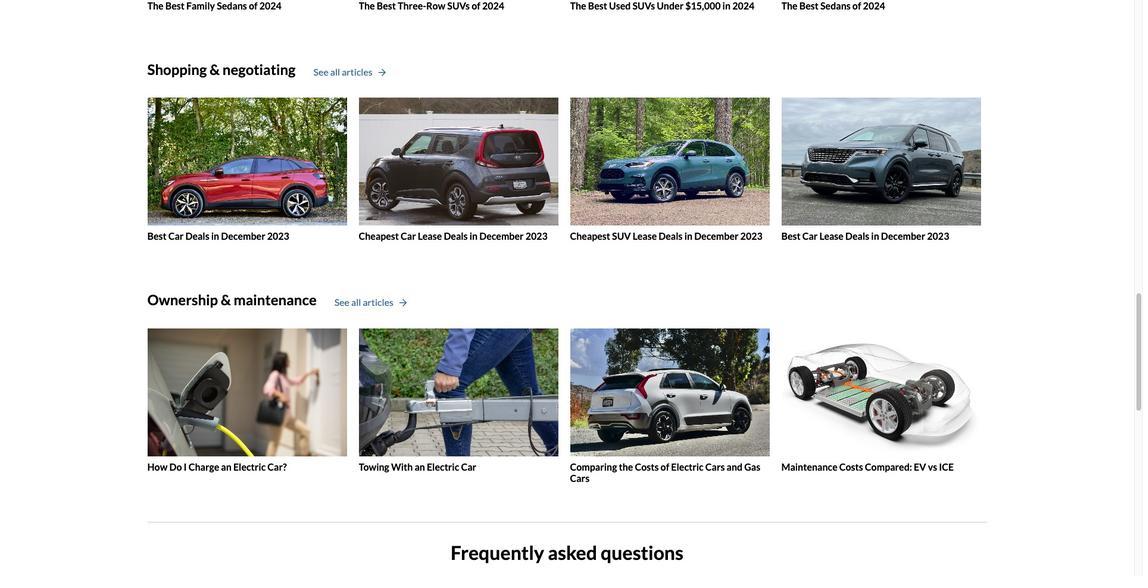 Task type: vqa. For each thing, say whether or not it's contained in the screenshot.
Cabin size's chevron down image
no



Task type: describe. For each thing, give the bounding box(es) containing it.
ownership & maintenance
[[147, 291, 317, 308]]

cheapest car lease deals in december 2023 link
[[359, 98, 558, 242]]

see for shopping & negotiating
[[314, 66, 329, 77]]

shopping & negotiating
[[147, 60, 296, 78]]

family
[[186, 0, 215, 11]]

an inside how do i charge an electric car? link
[[221, 461, 232, 473]]

best for sedans
[[800, 0, 819, 11]]

2 sedans from the left
[[821, 0, 851, 11]]

in for best car lease deals in december 2023
[[872, 231, 880, 242]]

2 2024 from the left
[[482, 0, 505, 11]]

the best used suvs under $15,000 in 2024
[[570, 0, 755, 11]]

$15,000
[[686, 0, 721, 11]]

how do i charge an electric car? link
[[147, 329, 347, 473]]

frequently asked questions
[[451, 541, 684, 565]]

best car lease deals in december 2023 image
[[782, 98, 981, 226]]

arrow right image
[[379, 68, 386, 77]]

2023 inside best car deals in december 2023 link
[[267, 231, 289, 242]]

lease for cheapest suv lease deals in december 2023
[[633, 231, 657, 242]]

with
[[391, 461, 413, 473]]

shopping
[[147, 60, 207, 78]]

frequently
[[451, 541, 544, 565]]

all for negotiating
[[331, 66, 340, 77]]

towing with an electric car image
[[359, 329, 558, 457]]

comparing the costs of electric cars and gas cars link
[[570, 329, 770, 484]]

0 horizontal spatial cars
[[570, 473, 590, 484]]

see all articles link for ownership & maintenance
[[335, 296, 407, 310]]

best car deals in december 2023 link
[[147, 98, 347, 242]]

car for cheapest car lease deals in december 2023
[[401, 231, 416, 242]]

car?
[[268, 461, 287, 473]]

december for cheapest car lease deals in december 2023
[[480, 231, 524, 242]]

how
[[147, 461, 168, 473]]

cheapest car lease deals in december 2023
[[359, 231, 548, 242]]

lease for cheapest car lease deals in december 2023
[[418, 231, 442, 242]]

cheapest for cheapest car lease deals in december 2023
[[359, 231, 399, 242]]

ev
[[914, 461, 927, 473]]

maintenance costs compared: ev vs ice image
[[782, 329, 981, 457]]

1 sedans from the left
[[217, 0, 247, 11]]

in for cheapest car lease deals in december 2023
[[470, 231, 478, 242]]

maintenance
[[782, 461, 838, 473]]

towing with an electric car
[[359, 461, 477, 473]]

car for best car deals in december 2023
[[168, 231, 184, 242]]

the best sedans of 2024
[[782, 0, 886, 11]]

asked
[[548, 541, 597, 565]]

under
[[657, 0, 684, 11]]

towing with an electric car link
[[359, 329, 558, 473]]

deals for best car lease deals in december 2023
[[846, 231, 870, 242]]

comparing
[[570, 461, 617, 473]]

2 electric from the left
[[427, 461, 459, 473]]

see all articles for shopping & negotiating
[[314, 66, 373, 77]]

cheapest for cheapest suv lease deals in december 2023
[[570, 231, 611, 242]]

costs inside comparing the costs of electric cars and gas cars
[[635, 461, 659, 473]]

car for best car lease deals in december 2023
[[803, 231, 818, 242]]

articles for negotiating
[[342, 66, 373, 77]]

ownership
[[147, 291, 218, 308]]

& for negotiating
[[210, 60, 220, 78]]

the for the best used suvs under $15,000 in 2024
[[570, 0, 587, 11]]

the best sedans of 2024 link
[[782, 0, 981, 12]]

of inside comparing the costs of electric cars and gas cars
[[661, 461, 670, 473]]

towing
[[359, 461, 389, 473]]

cheapest suv lease deals in december 2023 link
[[570, 98, 770, 242]]

best for family
[[165, 0, 185, 11]]

best car deals in december 2023 image
[[147, 98, 347, 226]]

i
[[184, 461, 187, 473]]

2024 inside "link"
[[733, 0, 755, 11]]

compared:
[[865, 461, 913, 473]]

the best used suvs under $15,000 in 2024 link
[[570, 0, 770, 12]]

1 december from the left
[[221, 231, 265, 242]]

1 2024 from the left
[[260, 0, 282, 11]]

2 costs from the left
[[840, 461, 864, 473]]

the best family sedans of 2024
[[147, 0, 282, 11]]

arrow right image
[[400, 299, 407, 307]]

used
[[609, 0, 631, 11]]

the for the best three-row suvs of 2024
[[359, 0, 375, 11]]

the best family sedans of 2024 link
[[147, 0, 347, 12]]

cheapest car lease deals in december 2023 image
[[359, 98, 558, 226]]

december for cheapest suv lease deals in december 2023
[[695, 231, 739, 242]]

the
[[619, 461, 633, 473]]



Task type: locate. For each thing, give the bounding box(es) containing it.
3 december from the left
[[695, 231, 739, 242]]

vs
[[928, 461, 938, 473]]

see all articles for ownership & maintenance
[[335, 297, 394, 308]]

how do i charge an electric car?
[[147, 461, 287, 473]]

0 vertical spatial &
[[210, 60, 220, 78]]

1 horizontal spatial all
[[351, 297, 361, 308]]

do
[[169, 461, 182, 473]]

0 horizontal spatial &
[[210, 60, 220, 78]]

1 suvs from the left
[[448, 0, 470, 11]]

an
[[221, 461, 232, 473], [415, 461, 425, 473]]

1 costs from the left
[[635, 461, 659, 473]]

questions
[[601, 541, 684, 565]]

0 horizontal spatial cheapest
[[359, 231, 399, 242]]

2023
[[267, 231, 289, 242], [526, 231, 548, 242], [741, 231, 763, 242], [928, 231, 950, 242]]

december for best car lease deals in december 2023
[[881, 231, 926, 242]]

negotiating
[[223, 60, 296, 78]]

cheapest
[[359, 231, 399, 242], [570, 231, 611, 242]]

0 vertical spatial all
[[331, 66, 340, 77]]

1 horizontal spatial suvs
[[633, 0, 655, 11]]

2 cheapest from the left
[[570, 231, 611, 242]]

maintenance costs compared: ev vs ice
[[782, 461, 954, 473]]

best car lease deals in december 2023 link
[[782, 98, 981, 242]]

best for used
[[588, 0, 608, 11]]

the inside the best three-row suvs of 2024 link
[[359, 0, 375, 11]]

see all articles left arrow right icon
[[335, 297, 394, 308]]

of
[[249, 0, 258, 11], [472, 0, 481, 11], [853, 0, 862, 11], [661, 461, 670, 473]]

0 vertical spatial see
[[314, 66, 329, 77]]

deals inside "link"
[[846, 231, 870, 242]]

3 deals from the left
[[659, 231, 683, 242]]

see
[[314, 66, 329, 77], [335, 297, 350, 308]]

electric right the with
[[427, 461, 459, 473]]

three-
[[398, 0, 426, 11]]

1 horizontal spatial lease
[[633, 231, 657, 242]]

1 horizontal spatial costs
[[840, 461, 864, 473]]

0 horizontal spatial lease
[[418, 231, 442, 242]]

see for ownership & maintenance
[[335, 297, 350, 308]]

0 horizontal spatial see
[[314, 66, 329, 77]]

1 vertical spatial articles
[[363, 297, 394, 308]]

cars
[[706, 461, 725, 473], [570, 473, 590, 484]]

0 vertical spatial articles
[[342, 66, 373, 77]]

suvs right row
[[448, 0, 470, 11]]

1 vertical spatial all
[[351, 297, 361, 308]]

maintenance costs compared: ev vs ice link
[[782, 329, 981, 473]]

see all articles link for shopping & negotiating
[[314, 65, 386, 79]]

1 cheapest from the left
[[359, 231, 399, 242]]

comparing the costs of electric cars and gas cars
[[570, 461, 761, 484]]

see all articles
[[314, 66, 373, 77], [335, 297, 394, 308]]

an inside towing with an electric car link
[[415, 461, 425, 473]]

all
[[331, 66, 340, 77], [351, 297, 361, 308]]

costs
[[635, 461, 659, 473], [840, 461, 864, 473]]

best car lease deals in december 2023
[[782, 231, 950, 242]]

3 lease from the left
[[820, 231, 844, 242]]

1 vertical spatial see all articles link
[[335, 296, 407, 310]]

2023 for cheapest car lease deals in december 2023
[[526, 231, 548, 242]]

2023 inside cheapest suv lease deals in december 2023 link
[[741, 231, 763, 242]]

4 2024 from the left
[[863, 0, 886, 11]]

best
[[165, 0, 185, 11], [377, 0, 396, 11], [588, 0, 608, 11], [800, 0, 819, 11], [147, 231, 167, 242], [782, 231, 801, 242]]

articles for maintenance
[[363, 297, 394, 308]]

2 suvs from the left
[[633, 0, 655, 11]]

2 2023 from the left
[[526, 231, 548, 242]]

costs right the the
[[635, 461, 659, 473]]

charge
[[189, 461, 219, 473]]

& right shopping
[[210, 60, 220, 78]]

electric inside comparing the costs of electric cars and gas cars
[[672, 461, 704, 473]]

gas
[[745, 461, 761, 473]]

and
[[727, 461, 743, 473]]

the for the best family sedans of 2024
[[147, 0, 164, 11]]

1 an from the left
[[221, 461, 232, 473]]

best car deals in december 2023
[[147, 231, 289, 242]]

cheapest inside cheapest suv lease deals in december 2023 link
[[570, 231, 611, 242]]

& right ownership
[[221, 291, 231, 308]]

0 horizontal spatial electric
[[233, 461, 266, 473]]

best for three-
[[377, 0, 396, 11]]

december inside "link"
[[881, 231, 926, 242]]

sedans
[[217, 0, 247, 11], [821, 0, 851, 11]]

2 lease from the left
[[633, 231, 657, 242]]

2 horizontal spatial electric
[[672, 461, 704, 473]]

an right 'charge'
[[221, 461, 232, 473]]

suv
[[612, 231, 631, 242]]

1 2023 from the left
[[267, 231, 289, 242]]

costs left compared:
[[840, 461, 864, 473]]

0 horizontal spatial suvs
[[448, 0, 470, 11]]

2 december from the left
[[480, 231, 524, 242]]

see all articles link
[[314, 65, 386, 79], [335, 296, 407, 310]]

3 the from the left
[[570, 0, 587, 11]]

1 the from the left
[[147, 0, 164, 11]]

4 2023 from the left
[[928, 231, 950, 242]]

car
[[168, 231, 184, 242], [401, 231, 416, 242], [803, 231, 818, 242], [461, 461, 477, 473]]

december
[[221, 231, 265, 242], [480, 231, 524, 242], [695, 231, 739, 242], [881, 231, 926, 242]]

lease inside "link"
[[820, 231, 844, 242]]

& for maintenance
[[221, 291, 231, 308]]

1 horizontal spatial electric
[[427, 461, 459, 473]]

4 december from the left
[[881, 231, 926, 242]]

0 vertical spatial see all articles
[[314, 66, 373, 77]]

electric left car?
[[233, 461, 266, 473]]

the inside the best used suvs under $15,000 in 2024 "link"
[[570, 0, 587, 11]]

how do i charge an electric car? image
[[147, 329, 347, 457]]

1 horizontal spatial cars
[[706, 461, 725, 473]]

electric
[[233, 461, 266, 473], [427, 461, 459, 473], [672, 461, 704, 473]]

0 horizontal spatial all
[[331, 66, 340, 77]]

lease for best car lease deals in december 2023
[[820, 231, 844, 242]]

1 vertical spatial see all articles
[[335, 297, 394, 308]]

3 2023 from the left
[[741, 231, 763, 242]]

1 horizontal spatial sedans
[[821, 0, 851, 11]]

suvs
[[448, 0, 470, 11], [633, 0, 655, 11]]

2023 inside cheapest car lease deals in december 2023 link
[[526, 231, 548, 242]]

lease
[[418, 231, 442, 242], [633, 231, 657, 242], [820, 231, 844, 242]]

articles
[[342, 66, 373, 77], [363, 297, 394, 308]]

row
[[426, 0, 446, 11]]

4 deals from the left
[[846, 231, 870, 242]]

1 horizontal spatial see
[[335, 297, 350, 308]]

3 2024 from the left
[[733, 0, 755, 11]]

maintenance
[[234, 291, 317, 308]]

deals
[[186, 231, 209, 242], [444, 231, 468, 242], [659, 231, 683, 242], [846, 231, 870, 242]]

cheapest suv lease deals in december 2023 image
[[570, 98, 770, 226]]

2 an from the left
[[415, 461, 425, 473]]

1 horizontal spatial &
[[221, 291, 231, 308]]

in
[[723, 0, 731, 11], [211, 231, 219, 242], [470, 231, 478, 242], [685, 231, 693, 242], [872, 231, 880, 242]]

2 the from the left
[[359, 0, 375, 11]]

1 horizontal spatial cheapest
[[570, 231, 611, 242]]

0 horizontal spatial sedans
[[217, 0, 247, 11]]

the best three-row suvs of 2024
[[359, 0, 505, 11]]

0 vertical spatial see all articles link
[[314, 65, 386, 79]]

1 vertical spatial &
[[221, 291, 231, 308]]

ice
[[940, 461, 954, 473]]

all left arrow right image
[[331, 66, 340, 77]]

deals for cheapest car lease deals in december 2023
[[444, 231, 468, 242]]

&
[[210, 60, 220, 78], [221, 291, 231, 308]]

1 horizontal spatial an
[[415, 461, 425, 473]]

2 horizontal spatial lease
[[820, 231, 844, 242]]

cheapest suv lease deals in december 2023
[[570, 231, 763, 242]]

the
[[147, 0, 164, 11], [359, 0, 375, 11], [570, 0, 587, 11], [782, 0, 798, 11]]

electric left and
[[672, 461, 704, 473]]

2023 inside best car lease deals in december 2023 "link"
[[928, 231, 950, 242]]

car inside "link"
[[803, 231, 818, 242]]

the for the best sedans of 2024
[[782, 0, 798, 11]]

articles left arrow right image
[[342, 66, 373, 77]]

the best three-row suvs of 2024 link
[[359, 0, 558, 12]]

cars left and
[[706, 461, 725, 473]]

1 lease from the left
[[418, 231, 442, 242]]

2023 for best car lease deals in december 2023
[[928, 231, 950, 242]]

suvs inside "link"
[[633, 0, 655, 11]]

4 the from the left
[[782, 0, 798, 11]]

1 vertical spatial see
[[335, 297, 350, 308]]

an right the with
[[415, 461, 425, 473]]

cheapest inside cheapest car lease deals in december 2023 link
[[359, 231, 399, 242]]

see all articles left arrow right image
[[314, 66, 373, 77]]

in for cheapest suv lease deals in december 2023
[[685, 231, 693, 242]]

deals for cheapest suv lease deals in december 2023
[[659, 231, 683, 242]]

1 electric from the left
[[233, 461, 266, 473]]

0 horizontal spatial an
[[221, 461, 232, 473]]

2 deals from the left
[[444, 231, 468, 242]]

3 electric from the left
[[672, 461, 704, 473]]

comparing the costs of electric cars and gas cars image
[[570, 329, 770, 457]]

suvs right used
[[633, 0, 655, 11]]

the inside the best family sedans of 2024 link
[[147, 0, 164, 11]]

all left arrow right icon
[[351, 297, 361, 308]]

2024
[[260, 0, 282, 11], [482, 0, 505, 11], [733, 0, 755, 11], [863, 0, 886, 11]]

cars down comparing
[[570, 473, 590, 484]]

all for maintenance
[[351, 297, 361, 308]]

0 horizontal spatial costs
[[635, 461, 659, 473]]

articles left arrow right icon
[[363, 297, 394, 308]]

the inside the best sedans of 2024 link
[[782, 0, 798, 11]]

1 deals from the left
[[186, 231, 209, 242]]

2023 for cheapest suv lease deals in december 2023
[[741, 231, 763, 242]]



